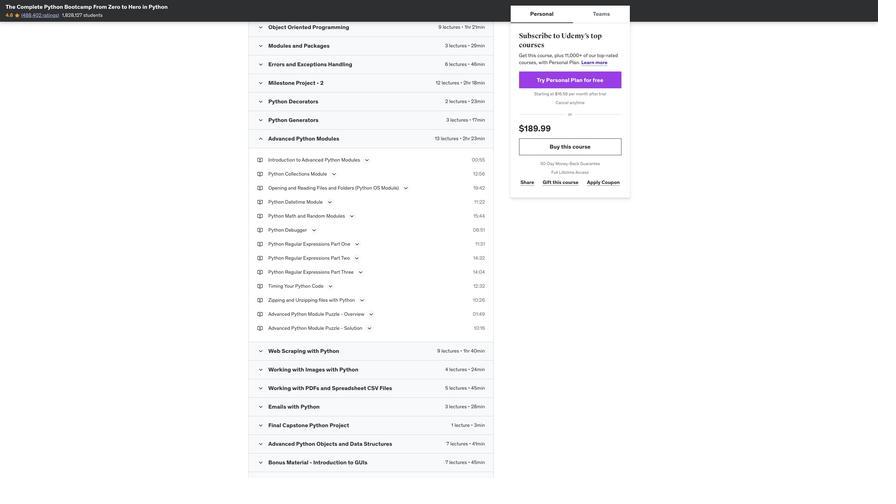 Task type: describe. For each thing, give the bounding box(es) containing it.
• for working with pdfs and spreadsheet csv files
[[469, 385, 470, 392]]

to inside subscribe to udemy's top courses
[[554, 32, 560, 40]]

get
[[519, 52, 527, 59]]

show lecture description image for python math and random modules
[[349, 213, 356, 220]]

small image for working
[[257, 367, 264, 374]]

show lecture description image for python collections module
[[331, 171, 338, 178]]

try personal plan for free
[[537, 76, 604, 83]]

2hr for advanced python modules
[[463, 135, 470, 142]]

with up working with images with python
[[307, 348, 319, 355]]

with left the "pdfs"
[[292, 385, 304, 392]]

gift this course link
[[542, 176, 580, 190]]

os
[[374, 185, 380, 191]]

csv
[[368, 385, 379, 392]]

collections
[[285, 171, 310, 177]]

opening and reading files and folders (python os module)
[[269, 185, 399, 191]]

overview
[[344, 311, 365, 318]]

• for errors and exceptions handling
[[468, 61, 470, 67]]

$189.99
[[519, 123, 551, 134]]

ratings)
[[43, 12, 59, 18]]

money-
[[556, 161, 570, 166]]

45min for bonus material - introduction to guis
[[472, 460, 485, 466]]

milestone
[[269, 79, 295, 86]]

python math and random modules
[[269, 213, 345, 219]]

subscribe to udemy's top courses
[[519, 32, 602, 49]]

timing your python code
[[269, 283, 324, 289]]

one
[[342, 241, 351, 247]]

introduction to advanced python modules
[[269, 157, 360, 163]]

small image for final
[[257, 422, 264, 429]]

9 for object oriented programming
[[439, 24, 442, 30]]

and left 'data'
[[339, 441, 349, 448]]

course,
[[538, 52, 554, 59]]

learn
[[582, 59, 595, 66]]

debugger
[[285, 227, 307, 233]]

personal inside get this course, plus 11,000+ of our top-rated courses, with personal plan.
[[549, 59, 569, 66]]

xsmall image for introduction to advanced python modules
[[257, 157, 263, 164]]

12:32
[[474, 283, 485, 289]]

show lecture description image for zipping and unzipping files with python
[[359, 297, 366, 304]]

expressions for two
[[303, 255, 330, 261]]

00:55
[[472, 157, 485, 163]]

advanced for advanced python modules
[[269, 135, 295, 142]]

with inside get this course, plus 11,000+ of our top-rated courses, with personal plan.
[[539, 59, 548, 66]]

from
[[93, 3, 107, 10]]

python generators
[[269, 117, 319, 124]]

11,000+
[[565, 52, 583, 59]]

two
[[341, 255, 350, 261]]

- left overview
[[341, 311, 343, 318]]

4.6
[[6, 12, 13, 18]]

part for two
[[331, 255, 340, 261]]

1 vertical spatial files
[[380, 385, 392, 392]]

advanced up python collections module
[[302, 157, 324, 163]]

gift
[[543, 179, 552, 186]]

our
[[589, 52, 596, 59]]

object
[[269, 24, 287, 31]]

10:16
[[474, 325, 485, 332]]

exceptions
[[297, 61, 327, 68]]

python regular expressions part three
[[269, 269, 354, 275]]

python datetime module
[[269, 199, 323, 205]]

• for emails with python
[[468, 404, 470, 410]]

apply
[[588, 179, 601, 186]]

lecture
[[455, 422, 470, 429]]

show lecture description image for python regular expressions part one
[[354, 241, 361, 248]]

spreadsheet
[[332, 385, 366, 392]]

1 23min from the top
[[471, 98, 485, 105]]

small image for modules
[[257, 43, 264, 50]]

7 lectures • 45min
[[446, 460, 485, 466]]

1hr for web scraping with python
[[464, 348, 470, 354]]

small image for object
[[257, 24, 264, 31]]

objects
[[317, 441, 338, 448]]

lifetime
[[560, 170, 575, 175]]

xsmall image for advanced
[[257, 325, 263, 332]]

and left folders at the left top
[[329, 185, 337, 191]]

opening
[[269, 185, 287, 191]]

5
[[446, 385, 448, 392]]

starting
[[535, 91, 550, 97]]

and right the "pdfs"
[[321, 385, 331, 392]]

back
[[570, 161, 580, 166]]

• for advanced python modules
[[460, 135, 462, 142]]

06:51
[[473, 227, 485, 233]]

capstone
[[283, 422, 308, 429]]

udemy's
[[562, 32, 590, 40]]

1
[[452, 422, 454, 429]]

30-
[[541, 161, 548, 166]]

(python
[[356, 185, 372, 191]]

• for web scraping with python
[[461, 348, 463, 354]]

handling
[[328, 61, 353, 68]]

15:44
[[474, 213, 485, 219]]

final capstone python project
[[269, 422, 349, 429]]

share
[[521, 179, 535, 186]]

and down oriented
[[293, 42, 303, 49]]

6 lectures • 46min
[[445, 61, 485, 67]]

and right errors
[[286, 61, 296, 68]]

apply coupon
[[588, 179, 620, 186]]

2 23min from the top
[[471, 135, 485, 142]]

lectures for modules and packages
[[450, 43, 467, 49]]

puzzle for solution
[[326, 325, 340, 332]]

after
[[590, 91, 598, 97]]

7 for advanced python objects and data structures
[[447, 441, 450, 447]]

xsmall image for python regular expressions part two
[[257, 255, 263, 262]]

or
[[569, 112, 573, 117]]

structures
[[364, 441, 393, 448]]

small image for python
[[257, 98, 264, 105]]

advanced python modules
[[269, 135, 340, 142]]

17min
[[473, 117, 485, 123]]

small image for milestone
[[257, 80, 264, 87]]

- left solution at the bottom
[[341, 325, 343, 332]]

small image for bonus
[[257, 460, 264, 467]]

advanced for advanced python objects and data structures
[[269, 441, 295, 448]]

object oriented programming
[[269, 24, 349, 31]]

learn more
[[582, 59, 608, 66]]

show lecture description image for introduction to advanced python modules
[[364, 157, 371, 164]]

random
[[307, 213, 325, 219]]

4 lectures • 24min
[[446, 367, 485, 373]]

lectures for working with pdfs and spreadsheet csv files
[[450, 385, 467, 392]]

datetime
[[285, 199, 306, 205]]

modules down object
[[269, 42, 291, 49]]

small image for errors
[[257, 61, 264, 68]]

advanced for advanced python module puzzle - overview
[[269, 311, 290, 318]]

reading
[[298, 185, 316, 191]]

1hr for object oriented programming
[[465, 24, 471, 30]]

with right emails
[[288, 404, 300, 411]]

to right zero
[[122, 3, 127, 10]]

xsmall image for python regular expressions part three
[[257, 269, 263, 276]]

18min
[[472, 80, 485, 86]]

trial
[[599, 91, 607, 97]]

and right math
[[298, 213, 306, 219]]

and right zipping
[[286, 297, 295, 304]]

0 horizontal spatial files
[[317, 185, 327, 191]]

part for three
[[331, 269, 340, 275]]

show lecture description image for advanced python module puzzle - overview
[[368, 311, 375, 318]]

show lecture description image for python debugger
[[311, 227, 318, 234]]

scraping
[[282, 348, 306, 355]]

• for working with images with python
[[469, 367, 470, 373]]

regular for python regular expressions part one
[[285, 241, 302, 247]]

plus
[[555, 52, 564, 59]]

xsmall image for python datetime module
[[257, 199, 263, 206]]

• for milestone project - 2
[[461, 80, 463, 86]]



Task type: vqa. For each thing, say whether or not it's contained in the screenshot.


Task type: locate. For each thing, give the bounding box(es) containing it.
2hr for milestone project - 2
[[464, 80, 471, 86]]

0 vertical spatial 2hr
[[464, 80, 471, 86]]

regular for python regular expressions part two
[[285, 255, 302, 261]]

0 horizontal spatial 2
[[320, 79, 324, 86]]

with left "images"
[[292, 366, 304, 373]]

1hr left 40min
[[464, 348, 470, 354]]

1 xsmall image from the top
[[257, 227, 263, 234]]

lectures for errors and exceptions handling
[[450, 61, 467, 67]]

web scraping with python
[[269, 348, 340, 355]]

- down exceptions
[[317, 79, 319, 86]]

personal down plus
[[549, 59, 569, 66]]

0 vertical spatial 3
[[445, 43, 448, 49]]

1 vertical spatial introduction
[[314, 459, 347, 466]]

• down '4 lectures • 24min'
[[469, 385, 470, 392]]

0 horizontal spatial project
[[296, 79, 316, 86]]

1 vertical spatial 1hr
[[464, 348, 470, 354]]

-
[[317, 79, 319, 86], [341, 311, 343, 318], [341, 325, 343, 332], [310, 459, 312, 466]]

working for working with pdfs and spreadsheet csv files
[[269, 385, 291, 392]]

show lecture description image up opening and reading files and folders (python os module)
[[331, 171, 338, 178]]

this inside $189.99 buy this course
[[562, 143, 572, 150]]

lectures down 9 lectures • 1hr 21min
[[450, 43, 467, 49]]

of
[[584, 52, 588, 59]]

teams
[[593, 10, 611, 17]]

personal button
[[511, 6, 574, 22]]

buy this course button
[[519, 139, 622, 155]]

lectures for bonus material - introduction to guis
[[450, 460, 467, 466]]

personal up $16.58 on the top right of page
[[547, 76, 570, 83]]

working with images with python
[[269, 366, 359, 373]]

1 horizontal spatial introduction
[[314, 459, 347, 466]]

personal up subscribe
[[531, 10, 554, 17]]

(488,402
[[21, 12, 41, 18]]

1 horizontal spatial project
[[330, 422, 349, 429]]

hero
[[128, 3, 141, 10]]

this up courses,
[[528, 52, 537, 59]]

9
[[439, 24, 442, 30], [438, 348, 441, 354]]

python debugger
[[269, 227, 307, 233]]

puzzle for overview
[[326, 311, 340, 318]]

1 vertical spatial 3
[[447, 117, 450, 123]]

course up back
[[573, 143, 591, 150]]

tab list
[[511, 6, 630, 23]]

month
[[576, 91, 589, 97]]

advanced up web
[[269, 325, 290, 332]]

23min
[[471, 98, 485, 105], [471, 135, 485, 142]]

modules up introduction to advanced python modules
[[317, 135, 340, 142]]

tab list containing personal
[[511, 6, 630, 23]]

2 small image from the top
[[257, 43, 264, 50]]

this for course
[[553, 179, 562, 186]]

2hr down 3 lectures • 17min
[[463, 135, 470, 142]]

introduction down advanced python objects and data structures
[[314, 459, 347, 466]]

1 small image from the top
[[257, 98, 264, 105]]

5 small image from the top
[[257, 117, 264, 124]]

1 vertical spatial puzzle
[[326, 325, 340, 332]]

show lecture description image for python datetime module
[[327, 199, 334, 206]]

xsmall image for python regular expressions part one
[[257, 241, 263, 248]]

30-day money-back guarantee full lifetime access
[[541, 161, 600, 175]]

course inside $189.99 buy this course
[[573, 143, 591, 150]]

expressions for one
[[303, 241, 330, 247]]

regular for python regular expressions part three
[[285, 269, 302, 275]]

• for python decorators
[[468, 98, 470, 105]]

(488,402 ratings)
[[21, 12, 59, 18]]

show lecture description image down opening and reading files and folders (python os module)
[[327, 199, 334, 206]]

2 vertical spatial expressions
[[303, 269, 330, 275]]

14:32
[[474, 255, 485, 261]]

3 regular from the top
[[285, 269, 302, 275]]

small image
[[257, 98, 264, 105], [257, 348, 264, 355], [257, 385, 264, 392], [257, 404, 264, 411], [257, 422, 264, 429], [257, 441, 264, 448], [257, 460, 264, 467]]

small image for advanced
[[257, 441, 264, 448]]

0 vertical spatial this
[[528, 52, 537, 59]]

module up advanced python module puzzle - solution
[[308, 311, 324, 318]]

1 expressions from the top
[[303, 241, 330, 247]]

1 horizontal spatial 2
[[446, 98, 448, 105]]

learn more link
[[582, 59, 608, 66]]

• left 17min at the top right of page
[[470, 117, 471, 123]]

to up python collections module
[[296, 157, 301, 163]]

show lecture description image for timing your python code
[[327, 283, 334, 290]]

xsmall image for python
[[257, 227, 263, 234]]

7 down the 7 lectures • 41min
[[446, 460, 448, 466]]

0 vertical spatial 1hr
[[465, 24, 471, 30]]

13 lectures • 2hr 23min
[[435, 135, 485, 142]]

this
[[528, 52, 537, 59], [562, 143, 572, 150], [553, 179, 562, 186]]

personal inside button
[[531, 10, 554, 17]]

module for python collections module
[[311, 171, 327, 177]]

0 horizontal spatial introduction
[[269, 157, 295, 163]]

get this course, plus 11,000+ of our top-rated courses, with personal plan.
[[519, 52, 618, 66]]

module down introduction to advanced python modules
[[311, 171, 327, 177]]

6
[[445, 61, 448, 67]]

lectures up 4
[[442, 348, 460, 354]]

xsmall image for python math and random modules
[[257, 213, 263, 220]]

1 working from the top
[[269, 366, 291, 373]]

lectures right 6 on the top right
[[450, 61, 467, 67]]

this inside get this course, plus 11,000+ of our top-rated courses, with personal plan.
[[528, 52, 537, 59]]

4 small image from the top
[[257, 404, 264, 411]]

working
[[269, 366, 291, 373], [269, 385, 291, 392]]

advanced for advanced python module puzzle - solution
[[269, 325, 290, 332]]

show lecture description image
[[364, 157, 371, 164], [331, 171, 338, 178], [327, 199, 334, 206], [354, 241, 361, 248], [354, 255, 361, 262], [366, 325, 373, 332]]

to
[[122, 3, 127, 10], [554, 32, 560, 40], [296, 157, 301, 163], [348, 459, 354, 466]]

three
[[341, 269, 354, 275]]

small image for web
[[257, 348, 264, 355]]

3 xsmall image from the top
[[257, 185, 263, 192]]

personal
[[531, 10, 554, 17], [549, 59, 569, 66], [547, 76, 570, 83]]

modules right random
[[327, 213, 345, 219]]

more
[[596, 59, 608, 66]]

lectures right 13
[[441, 135, 459, 142]]

small image for emails
[[257, 404, 264, 411]]

7 xsmall image from the top
[[257, 255, 263, 262]]

small image
[[257, 24, 264, 31], [257, 43, 264, 50], [257, 61, 264, 68], [257, 80, 264, 87], [257, 117, 264, 124], [257, 135, 264, 143], [257, 367, 264, 374]]

0 vertical spatial 23min
[[471, 98, 485, 105]]

expressions up python regular expressions part two
[[303, 241, 330, 247]]

• for bonus material - introduction to guis
[[469, 460, 470, 466]]

show lecture description image right overview
[[368, 311, 375, 318]]

lectures for python decorators
[[450, 98, 467, 105]]

milestone project - 2
[[269, 79, 324, 86]]

packages
[[304, 42, 330, 49]]

6 small image from the top
[[257, 135, 264, 143]]

course
[[573, 143, 591, 150], [563, 179, 579, 186]]

3 lectures • 28min
[[445, 404, 485, 410]]

xsmall image for python collections module
[[257, 171, 263, 178]]

bonus
[[269, 459, 285, 466]]

21min
[[472, 24, 485, 30]]

working up emails
[[269, 385, 291, 392]]

courses
[[519, 41, 545, 49]]

lectures down the 7 lectures • 41min
[[450, 460, 467, 466]]

• for advanced python objects and data structures
[[470, 441, 471, 447]]

2 vertical spatial regular
[[285, 269, 302, 275]]

part
[[331, 241, 340, 247], [331, 255, 340, 261], [331, 269, 340, 275]]

1 vertical spatial personal
[[549, 59, 569, 66]]

0 vertical spatial part
[[331, 241, 340, 247]]

module for python datetime module
[[307, 199, 323, 205]]

1 vertical spatial part
[[331, 255, 340, 261]]

11:22
[[475, 199, 485, 205]]

xsmall image for timing
[[257, 283, 263, 290]]

5 xsmall image from the top
[[257, 213, 263, 220]]

puzzle left solution at the bottom
[[326, 325, 340, 332]]

2 vertical spatial this
[[553, 179, 562, 186]]

1 vertical spatial 9
[[438, 348, 441, 354]]

1 vertical spatial 45min
[[472, 460, 485, 466]]

2 vertical spatial 3
[[445, 404, 448, 410]]

show lecture description image right module)
[[403, 185, 410, 192]]

this for course,
[[528, 52, 537, 59]]

lectures right 12
[[442, 80, 460, 86]]

xsmall image
[[257, 157, 263, 164], [257, 171, 263, 178], [257, 185, 263, 192], [257, 199, 263, 206], [257, 213, 263, 220], [257, 241, 263, 248], [257, 255, 263, 262], [257, 269, 263, 276], [257, 297, 263, 304], [257, 311, 263, 318]]

2 regular from the top
[[285, 255, 302, 261]]

1 vertical spatial expressions
[[303, 255, 330, 261]]

project up advanced python objects and data structures
[[330, 422, 349, 429]]

1 regular from the top
[[285, 241, 302, 247]]

with right files
[[329, 297, 339, 304]]

6 small image from the top
[[257, 441, 264, 448]]

lectures right 5
[[450, 385, 467, 392]]

2
[[320, 79, 324, 86], [446, 98, 448, 105]]

7 small image from the top
[[257, 367, 264, 374]]

0 vertical spatial regular
[[285, 241, 302, 247]]

0 vertical spatial xsmall image
[[257, 227, 263, 234]]

lectures down 12 lectures • 2hr 18min at top
[[450, 98, 467, 105]]

2 45min from the top
[[472, 460, 485, 466]]

small image for working
[[257, 385, 264, 392]]

show lecture description image up (python
[[364, 157, 371, 164]]

show lecture description image right one
[[354, 241, 361, 248]]

full
[[552, 170, 559, 175]]

1 vertical spatial course
[[563, 179, 579, 186]]

lectures up 13 lectures • 2hr 23min
[[451, 117, 468, 123]]

12
[[436, 80, 441, 86]]

6 xsmall image from the top
[[257, 241, 263, 248]]

23min down 17min at the top right of page
[[471, 135, 485, 142]]

2 expressions from the top
[[303, 255, 330, 261]]

show lecture description image right two
[[354, 255, 361, 262]]

•
[[462, 24, 464, 30], [468, 43, 470, 49], [468, 61, 470, 67], [461, 80, 463, 86], [468, 98, 470, 105], [470, 117, 471, 123], [460, 135, 462, 142], [461, 348, 463, 354], [469, 367, 470, 373], [469, 385, 470, 392], [468, 404, 470, 410], [471, 422, 473, 429], [470, 441, 471, 447], [469, 460, 470, 466]]

1 vertical spatial 23min
[[471, 135, 485, 142]]

working for working with images with python
[[269, 366, 291, 373]]

7 small image from the top
[[257, 460, 264, 467]]

1 vertical spatial working
[[269, 385, 291, 392]]

10 xsmall image from the top
[[257, 311, 263, 318]]

13
[[435, 135, 440, 142]]

modules up folders at the left top
[[342, 157, 360, 163]]

bootcamp
[[64, 3, 92, 10]]

7 up 7 lectures • 45min
[[447, 441, 450, 447]]

show lecture description image up overview
[[359, 297, 366, 304]]

images
[[306, 366, 325, 373]]

regular down debugger
[[285, 241, 302, 247]]

8 xsmall image from the top
[[257, 269, 263, 276]]

19:42
[[474, 185, 485, 191]]

3 part from the top
[[331, 269, 340, 275]]

• for object oriented programming
[[462, 24, 464, 30]]

files
[[319, 297, 328, 304]]

oriented
[[288, 24, 311, 31]]

lectures up lecture
[[450, 404, 467, 410]]

puzzle down files
[[326, 311, 340, 318]]

to left guis
[[348, 459, 354, 466]]

lectures down lecture
[[451, 441, 468, 447]]

9 xsmall image from the top
[[257, 297, 263, 304]]

1 vertical spatial regular
[[285, 255, 302, 261]]

buy
[[550, 143, 560, 150]]

2 vertical spatial xsmall image
[[257, 325, 263, 332]]

• left 40min
[[461, 348, 463, 354]]

1,828,127 students
[[62, 12, 103, 18]]

• for modules and packages
[[468, 43, 470, 49]]

• left 24min
[[469, 367, 470, 373]]

0 vertical spatial introduction
[[269, 157, 295, 163]]

• up 3 lectures • 17min
[[468, 98, 470, 105]]

0 vertical spatial expressions
[[303, 241, 330, 247]]

0 vertical spatial working
[[269, 366, 291, 373]]

2 vertical spatial personal
[[547, 76, 570, 83]]

advanced up bonus
[[269, 441, 295, 448]]

lectures for web scraping with python
[[442, 348, 460, 354]]

2 part from the top
[[331, 255, 340, 261]]

part left one
[[331, 241, 340, 247]]

• down 3 lectures • 17min
[[460, 135, 462, 142]]

xsmall image for opening and reading files and folders (python os module)
[[257, 185, 263, 192]]

timing
[[269, 283, 283, 289]]

0 vertical spatial 2
[[320, 79, 324, 86]]

0 vertical spatial 7
[[447, 441, 450, 447]]

23min down 18min
[[471, 98, 485, 105]]

course down lifetime
[[563, 179, 579, 186]]

show lecture description image up python regular expressions part one
[[311, 227, 318, 234]]

4 small image from the top
[[257, 80, 264, 87]]

1 lecture • 3min
[[452, 422, 485, 429]]

solution
[[344, 325, 363, 332]]

lectures for emails with python
[[450, 404, 467, 410]]

xsmall image for advanced python module puzzle - overview
[[257, 311, 263, 318]]

show lecture description image right code at the bottom of the page
[[327, 283, 334, 290]]

1 part from the top
[[331, 241, 340, 247]]

1 xsmall image from the top
[[257, 157, 263, 164]]

module down advanced python module puzzle - overview
[[308, 325, 324, 332]]

2 puzzle from the top
[[326, 325, 340, 332]]

lectures for advanced python objects and data structures
[[451, 441, 468, 447]]

files right csv
[[380, 385, 392, 392]]

share button
[[519, 176, 536, 190]]

module for advanced python module puzzle - solution
[[308, 325, 324, 332]]

to left udemy's on the top right of the page
[[554, 32, 560, 40]]

1 horizontal spatial files
[[380, 385, 392, 392]]

1 small image from the top
[[257, 24, 264, 31]]

3 small image from the top
[[257, 385, 264, 392]]

show lecture description image for opening and reading files and folders (python os module)
[[403, 185, 410, 192]]

introduction up 'collections'
[[269, 157, 295, 163]]

3 for python generators
[[447, 117, 450, 123]]

0 vertical spatial course
[[573, 143, 591, 150]]

4
[[446, 367, 448, 373]]

5 small image from the top
[[257, 422, 264, 429]]

show lecture description image for advanced python module puzzle - solution
[[366, 325, 373, 332]]

2 working from the top
[[269, 385, 291, 392]]

3 for modules and packages
[[445, 43, 448, 49]]

0 vertical spatial files
[[317, 185, 327, 191]]

1 vertical spatial 7
[[446, 460, 448, 466]]

3 up 13 lectures • 2hr 23min
[[447, 117, 450, 123]]

0 vertical spatial project
[[296, 79, 316, 86]]

errors and exceptions handling
[[269, 61, 353, 68]]

3 down 5
[[445, 404, 448, 410]]

lectures for working with images with python
[[450, 367, 467, 373]]

part left two
[[331, 255, 340, 261]]

1 vertical spatial 2
[[446, 98, 448, 105]]

and
[[293, 42, 303, 49], [286, 61, 296, 68], [288, 185, 297, 191], [329, 185, 337, 191], [298, 213, 306, 219], [286, 297, 295, 304], [321, 385, 331, 392], [339, 441, 349, 448]]

2 small image from the top
[[257, 348, 264, 355]]

lectures for object oriented programming
[[443, 24, 461, 30]]

show lecture description image for python regular expressions part two
[[354, 255, 361, 262]]

module up random
[[307, 199, 323, 205]]

module
[[311, 171, 327, 177], [307, 199, 323, 205], [308, 311, 324, 318], [308, 325, 324, 332]]

• left 46min
[[468, 61, 470, 67]]

1,828,127
[[62, 12, 82, 18]]

working with pdfs and spreadsheet csv files
[[269, 385, 392, 392]]

41min
[[473, 441, 485, 447]]

lectures for milestone project - 2
[[442, 80, 460, 86]]

2 xsmall image from the top
[[257, 283, 263, 290]]

show lecture description image right solution at the bottom
[[366, 325, 373, 332]]

2hr left 18min
[[464, 80, 471, 86]]

4 xsmall image from the top
[[257, 199, 263, 206]]

expressions for three
[[303, 269, 330, 275]]

working down web
[[269, 366, 291, 373]]

9 for web scraping with python
[[438, 348, 441, 354]]

web
[[269, 348, 281, 355]]

regular down python regular expressions part one
[[285, 255, 302, 261]]

3 expressions from the top
[[303, 269, 330, 275]]

3 small image from the top
[[257, 61, 264, 68]]

with down course,
[[539, 59, 548, 66]]

3 for emails with python
[[445, 404, 448, 410]]

7 for bonus material - introduction to guis
[[446, 460, 448, 466]]

regular
[[285, 241, 302, 247], [285, 255, 302, 261], [285, 269, 302, 275]]

0 vertical spatial personal
[[531, 10, 554, 17]]

show lecture description image
[[403, 185, 410, 192], [349, 213, 356, 220], [311, 227, 318, 234], [357, 269, 365, 276], [327, 283, 334, 290], [359, 297, 366, 304], [368, 311, 375, 318]]

• for final capstone python project
[[471, 422, 473, 429]]

- right material
[[310, 459, 312, 466]]

• down the 7 lectures • 41min
[[469, 460, 470, 466]]

24min
[[472, 367, 485, 373]]

code
[[312, 283, 324, 289]]

expressions up python regular expressions part three on the left bottom
[[303, 255, 330, 261]]

advanced python module puzzle - solution
[[269, 325, 363, 332]]

module for advanced python module puzzle - overview
[[308, 311, 324, 318]]

5 lectures • 45min
[[446, 385, 485, 392]]

emails
[[269, 404, 286, 411]]

xsmall image for zipping and unzipping files with python
[[257, 297, 263, 304]]

• left 41min
[[470, 441, 471, 447]]

7
[[447, 441, 450, 447], [446, 460, 448, 466]]

math
[[285, 213, 296, 219]]

part for one
[[331, 241, 340, 247]]

3 up 6 on the top right
[[445, 43, 448, 49]]

10:26
[[473, 297, 485, 304]]

advanced down zipping
[[269, 311, 290, 318]]

• for python generators
[[470, 117, 471, 123]]

12:56
[[474, 171, 485, 177]]

2 xsmall image from the top
[[257, 171, 263, 178]]

decorators
[[289, 98, 319, 105]]

1 vertical spatial this
[[562, 143, 572, 150]]

1 45min from the top
[[472, 385, 485, 392]]

with right "images"
[[326, 366, 338, 373]]

free
[[593, 76, 604, 83]]

7 lectures • 41min
[[447, 441, 485, 447]]

1 vertical spatial xsmall image
[[257, 283, 263, 290]]

small image for advanced
[[257, 135, 264, 143]]

0 vertical spatial 9
[[439, 24, 442, 30]]

show lecture description image up one
[[349, 213, 356, 220]]

1 vertical spatial 2hr
[[463, 135, 470, 142]]

lectures for python generators
[[451, 117, 468, 123]]

this right the gift
[[553, 179, 562, 186]]

part left three
[[331, 269, 340, 275]]

1 puzzle from the top
[[326, 311, 340, 318]]

per
[[569, 91, 575, 97]]

python regular expressions part two
[[269, 255, 350, 261]]

3 xsmall image from the top
[[257, 325, 263, 332]]

0 vertical spatial puzzle
[[326, 311, 340, 318]]

• left "29min"
[[468, 43, 470, 49]]

small image for python
[[257, 117, 264, 124]]

pdfs
[[306, 385, 320, 392]]

unzipping
[[296, 297, 318, 304]]

11:31
[[476, 241, 485, 247]]

plan.
[[570, 59, 581, 66]]

the complete python bootcamp from zero to hero in python
[[6, 3, 168, 10]]

45min for working with pdfs and spreadsheet csv files
[[472, 385, 485, 392]]

2 vertical spatial part
[[331, 269, 340, 275]]

lectures for advanced python modules
[[441, 135, 459, 142]]

python
[[44, 3, 63, 10], [149, 3, 168, 10], [269, 98, 288, 105], [269, 117, 288, 124], [296, 135, 315, 142], [325, 157, 340, 163], [269, 171, 284, 177], [269, 199, 284, 205], [269, 213, 284, 219], [269, 227, 284, 233], [269, 241, 284, 247], [269, 255, 284, 261], [269, 269, 284, 275], [295, 283, 311, 289], [340, 297, 355, 304], [291, 311, 307, 318], [291, 325, 307, 332], [320, 348, 340, 355], [340, 366, 359, 373], [301, 404, 320, 411], [310, 422, 329, 429], [296, 441, 315, 448]]

show lecture description image for python regular expressions part three
[[357, 269, 365, 276]]

xsmall image
[[257, 227, 263, 234], [257, 283, 263, 290], [257, 325, 263, 332]]

and up datetime
[[288, 185, 297, 191]]

material
[[287, 459, 309, 466]]

expressions up code at the bottom of the page
[[303, 269, 330, 275]]

0 vertical spatial 45min
[[472, 385, 485, 392]]

rated
[[607, 52, 618, 59]]

1 vertical spatial project
[[330, 422, 349, 429]]

lectures up 3 lectures • 29min
[[443, 24, 461, 30]]

regular up timing your python code
[[285, 269, 302, 275]]



